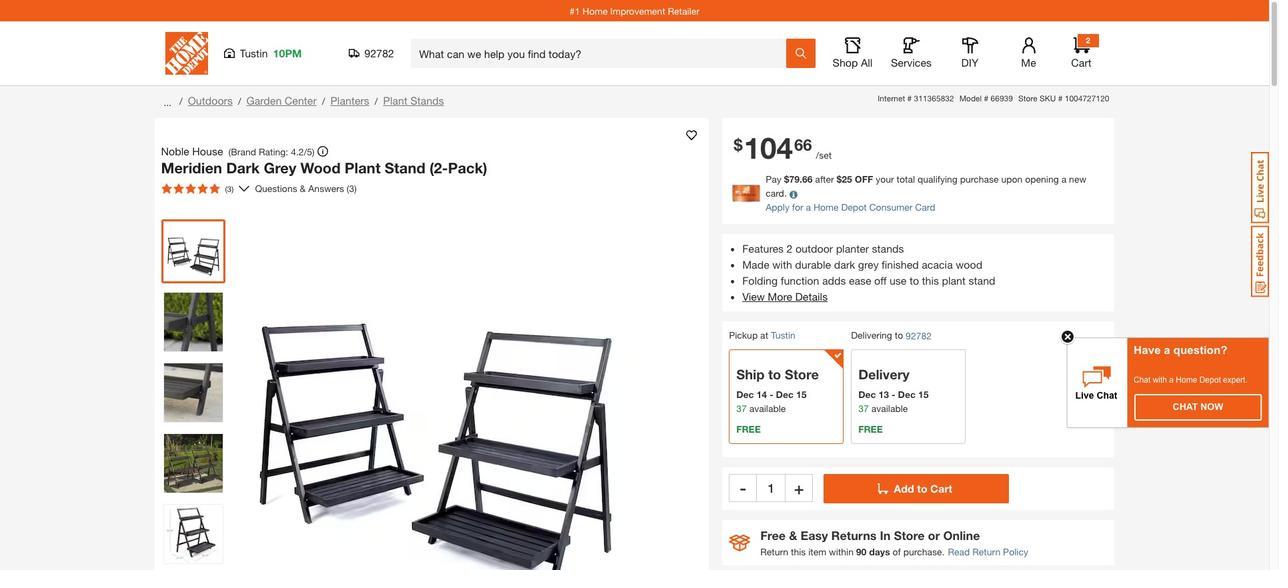 Task type: vqa. For each thing, say whether or not it's contained in the screenshot.
3rd Dec from left
yes



Task type: locate. For each thing, give the bounding box(es) containing it.
2 horizontal spatial home
[[1177, 376, 1198, 385]]

2 up 1004727120
[[1086, 35, 1091, 45]]

cart right add
[[931, 483, 953, 495]]

model
[[960, 93, 982, 103]]

1 vertical spatial &
[[790, 529, 798, 543]]

0 horizontal spatial (3)
[[225, 184, 234, 194]]

0 vertical spatial 2
[[1086, 35, 1091, 45]]

this inside free & easy returns in store or online return this item within 90 days of purchase. read return policy
[[791, 547, 806, 558]]

stand
[[385, 159, 426, 177]]

cart
[[1072, 56, 1092, 69], [931, 483, 953, 495]]

with
[[773, 259, 793, 271], [1154, 376, 1168, 385]]

to
[[910, 275, 920, 287], [895, 330, 904, 341], [769, 367, 782, 383], [918, 483, 928, 495]]

depot down 25
[[842, 202, 867, 213]]

37 down delivery
[[859, 403, 869, 415]]

2 available from the left
[[872, 403, 908, 415]]

cart up 1004727120
[[1072, 56, 1092, 69]]

10pm
[[273, 47, 302, 59]]

dec left 14
[[737, 389, 754, 401]]

1 vertical spatial store
[[785, 367, 819, 383]]

or
[[929, 529, 941, 543]]

more
[[768, 291, 793, 303]]

planters
[[331, 94, 370, 107]]

1 horizontal spatial return
[[973, 547, 1001, 558]]

1 horizontal spatial depot
[[1200, 376, 1222, 385]]

2 for cart
[[1086, 35, 1091, 45]]

None field
[[757, 475, 786, 503]]

2 15 from the left
[[919, 389, 929, 401]]

dec
[[737, 389, 754, 401], [776, 389, 794, 401], [859, 389, 877, 401], [899, 389, 916, 401]]

noble house link
[[161, 143, 229, 159]]

to for store
[[769, 367, 782, 383]]

made
[[743, 259, 770, 271]]

1 horizontal spatial plant
[[383, 94, 408, 107]]

92782 link
[[906, 329, 932, 343]]

...
[[164, 96, 172, 108]]

0 horizontal spatial available
[[750, 403, 786, 415]]

apply now image
[[733, 185, 766, 202]]

1 horizontal spatial 92782
[[906, 331, 932, 342]]

adds
[[823, 275, 846, 287]]

37 inside ship to store dec 14 - dec 15 37 available
[[737, 403, 747, 415]]

2 horizontal spatial #
[[1059, 93, 1063, 103]]

(3) inside (3) button
[[225, 184, 234, 194]]

store up of
[[895, 529, 925, 543]]

2 inside cart 2
[[1086, 35, 1091, 45]]

2 dec from the left
[[776, 389, 794, 401]]

stands
[[411, 94, 444, 107]]

0 horizontal spatial cart
[[931, 483, 953, 495]]

1 horizontal spatial home
[[814, 202, 839, 213]]

dec right 14
[[776, 389, 794, 401]]

to inside 'add to cart' button
[[918, 483, 928, 495]]

2 horizontal spatial -
[[892, 389, 896, 401]]

/5)
[[304, 146, 315, 157]]

3 dec from the left
[[859, 389, 877, 401]]

1 horizontal spatial 37
[[859, 403, 869, 415]]

1 horizontal spatial 2
[[1086, 35, 1091, 45]]

- up icon
[[740, 479, 747, 498]]

0 horizontal spatial free
[[737, 424, 761, 435]]

92782 right delivering
[[906, 331, 932, 342]]

pay
[[766, 174, 782, 185]]

view
[[743, 291, 765, 303]]

1 37 from the left
[[737, 403, 747, 415]]

tustin left 10pm
[[240, 47, 268, 59]]

pay $ 79.66 after $ 25 off
[[766, 174, 874, 185]]

free for to
[[737, 424, 761, 435]]

shop all button
[[832, 37, 875, 69]]

/set
[[816, 150, 832, 161]]

79.66
[[790, 174, 813, 185]]

noble
[[161, 145, 189, 157]]

function
[[781, 275, 820, 287]]

2 free from the left
[[859, 424, 883, 435]]

#1 home improvement retailer
[[570, 5, 700, 16]]

plant right wood
[[345, 159, 381, 177]]

0 vertical spatial cart
[[1072, 56, 1092, 69]]

0 horizontal spatial $
[[734, 135, 743, 154]]

2 vertical spatial home
[[1177, 376, 1198, 385]]

1 horizontal spatial #
[[985, 93, 989, 103]]

0 horizontal spatial -
[[740, 479, 747, 498]]

0 horizontal spatial &
[[300, 183, 306, 194]]

(3)
[[347, 183, 357, 194], [225, 184, 234, 194]]

0 horizontal spatial 2
[[787, 243, 793, 255]]

0 horizontal spatial store
[[785, 367, 819, 383]]

store down tustin button on the bottom right of page
[[785, 367, 819, 383]]

0 horizontal spatial 15
[[797, 389, 807, 401]]

outdoor
[[796, 243, 834, 255]]

& inside free & easy returns in store or online return this item within 90 days of purchase. read return policy
[[790, 529, 798, 543]]

- inside ship to store dec 14 - dec 15 37 available
[[770, 389, 774, 401]]

plant
[[383, 94, 408, 107], [345, 159, 381, 177]]

free down 14
[[737, 424, 761, 435]]

0 horizontal spatial depot
[[842, 202, 867, 213]]

off
[[875, 275, 887, 287]]

0 horizontal spatial tustin
[[240, 47, 268, 59]]

me button
[[1008, 37, 1051, 69]]

What can we help you find today? search field
[[419, 39, 786, 67]]

0 vertical spatial plant
[[383, 94, 408, 107]]

/ right the planters
[[375, 95, 378, 107]]

to inside ship to store dec 14 - dec 15 37 available
[[769, 367, 782, 383]]

$ right 'after'
[[837, 174, 842, 185]]

noble house
[[161, 145, 223, 157]]

1 vertical spatial cart
[[931, 483, 953, 495]]

new
[[1070, 174, 1087, 185]]

cart inside button
[[931, 483, 953, 495]]

questions & answers (3)
[[255, 183, 357, 194]]

info image
[[790, 191, 798, 199]]

tustin 10pm
[[240, 47, 302, 59]]

1 vertical spatial home
[[814, 202, 839, 213]]

free down 13
[[859, 424, 883, 435]]

92782 inside delivering to 92782
[[906, 331, 932, 342]]

1 vertical spatial this
[[791, 547, 806, 558]]

1 vertical spatial 92782
[[906, 331, 932, 342]]

meridien dark grey wood plant stand (2-pack)
[[161, 159, 488, 177]]

a inside your total qualifying purchase upon opening a new card.
[[1062, 174, 1067, 185]]

consumer
[[870, 202, 913, 213]]

90
[[857, 547, 867, 558]]

now
[[1201, 402, 1224, 413]]

/ left garden
[[238, 95, 241, 107]]

store left sku
[[1019, 93, 1038, 103]]

with right the chat
[[1154, 376, 1168, 385]]

1 horizontal spatial available
[[872, 403, 908, 415]]

add
[[894, 483, 915, 495]]

after
[[816, 174, 835, 185]]

1 horizontal spatial with
[[1154, 376, 1168, 385]]

to right use
[[910, 275, 920, 287]]

/ right ... button
[[179, 95, 183, 107]]

15 right 13
[[919, 389, 929, 401]]

1 dec from the left
[[737, 389, 754, 401]]

to for cart
[[918, 483, 928, 495]]

& left answers
[[300, 183, 306, 194]]

home right #1
[[583, 5, 608, 16]]

& right free
[[790, 529, 798, 543]]

return right the 'read'
[[973, 547, 1001, 558]]

chat now
[[1173, 402, 1224, 413]]

a left new
[[1062, 174, 1067, 185]]

to right add
[[918, 483, 928, 495]]

dec right 13
[[899, 389, 916, 401]]

grey
[[264, 159, 297, 177]]

&
[[300, 183, 306, 194], [790, 529, 798, 543]]

available inside delivery dec 13 - dec 15 37 available
[[872, 403, 908, 415]]

dark
[[226, 159, 260, 177]]

have a question?
[[1134, 344, 1228, 357]]

to inside delivering to 92782
[[895, 330, 904, 341]]

home up chat at the right of page
[[1177, 376, 1198, 385]]

upon
[[1002, 174, 1023, 185]]

0 horizontal spatial return
[[761, 547, 789, 558]]

2 left outdoor
[[787, 243, 793, 255]]

a
[[1062, 174, 1067, 185], [806, 202, 812, 213], [1165, 344, 1171, 357], [1170, 376, 1174, 385]]

- right 14
[[770, 389, 774, 401]]

0 horizontal spatial 92782
[[365, 47, 394, 59]]

free for dec
[[859, 424, 883, 435]]

cart 2
[[1072, 35, 1092, 69]]

92782 up planters link on the top left of page
[[365, 47, 394, 59]]

$
[[734, 135, 743, 154], [785, 174, 790, 185], [837, 174, 842, 185]]

0 vertical spatial 92782
[[365, 47, 394, 59]]

noble house plant stands 66939 44.4 image
[[164, 505, 223, 564]]

card.
[[766, 188, 787, 199]]

your total qualifying purchase upon opening a new card.
[[766, 174, 1087, 199]]

a right have
[[1165, 344, 1171, 357]]

2 vertical spatial store
[[895, 529, 925, 543]]

free
[[737, 424, 761, 435], [859, 424, 883, 435]]

37 inside delivery dec 13 - dec 15 37 available
[[859, 403, 869, 415]]

(2-
[[430, 159, 448, 177]]

feedback link image
[[1252, 226, 1270, 298]]

0 vertical spatial this
[[923, 275, 940, 287]]

# right internet
[[908, 93, 912, 103]]

free & easy returns in store or online return this item within 90 days of purchase. read return policy
[[761, 529, 1029, 558]]

+
[[795, 479, 804, 498]]

1 15 from the left
[[797, 389, 807, 401]]

- inside delivery dec 13 - dec 15 37 available
[[892, 389, 896, 401]]

1 available from the left
[[750, 403, 786, 415]]

to left 92782 link
[[895, 330, 904, 341]]

to inside features 2 outdoor planter stands made with durable dark grey finished acacia wood folding function adds ease off use to this plant stand view more details
[[910, 275, 920, 287]]

with up the function
[[773, 259, 793, 271]]

plant left stands
[[383, 94, 408, 107]]

2 horizontal spatial store
[[1019, 93, 1038, 103]]

dec left 13
[[859, 389, 877, 401]]

66939
[[991, 93, 1014, 103]]

wood
[[301, 159, 341, 177]]

(3) right answers
[[347, 183, 357, 194]]

home
[[583, 5, 608, 16], [814, 202, 839, 213], [1177, 376, 1198, 385]]

to right ship
[[769, 367, 782, 383]]

return down free
[[761, 547, 789, 558]]

a right the chat
[[1170, 376, 1174, 385]]

opening
[[1026, 174, 1060, 185]]

1 horizontal spatial &
[[790, 529, 798, 543]]

/ right center
[[322, 95, 325, 107]]

37
[[737, 403, 747, 415], [859, 403, 869, 415]]

1 # from the left
[[908, 93, 912, 103]]

1 horizontal spatial tustin
[[771, 330, 796, 341]]

2 return from the left
[[973, 547, 1001, 558]]

1 vertical spatial depot
[[1200, 376, 1222, 385]]

0 horizontal spatial with
[[773, 259, 793, 271]]

0 vertical spatial &
[[300, 183, 306, 194]]

15 inside delivery dec 13 - dec 15 37 available
[[919, 389, 929, 401]]

$ left 104
[[734, 135, 743, 154]]

1 vertical spatial 2
[[787, 243, 793, 255]]

0 horizontal spatial this
[[791, 547, 806, 558]]

noble house plant stands 66939 4f.2 image
[[164, 363, 223, 422]]

a right for
[[806, 202, 812, 213]]

1 free from the left
[[737, 424, 761, 435]]

tustin right at
[[771, 330, 796, 341]]

0 horizontal spatial #
[[908, 93, 912, 103]]

0 vertical spatial tustin
[[240, 47, 268, 59]]

- right 13
[[892, 389, 896, 401]]

2 inside features 2 outdoor planter stands made with durable dark grey finished acacia wood folding function adds ease off use to this plant stand view more details
[[787, 243, 793, 255]]

retailer
[[668, 5, 700, 16]]

0 horizontal spatial home
[[583, 5, 608, 16]]

available down 14
[[750, 403, 786, 415]]

free
[[761, 529, 786, 543]]

$ right pay
[[785, 174, 790, 185]]

# left 66939
[[985, 93, 989, 103]]

(3) link
[[156, 178, 250, 199]]

this left the "item" at right bottom
[[791, 547, 806, 558]]

home down 'after'
[[814, 202, 839, 213]]

1 horizontal spatial 15
[[919, 389, 929, 401]]

2 37 from the left
[[859, 403, 869, 415]]

depot for consumer
[[842, 202, 867, 213]]

1 horizontal spatial store
[[895, 529, 925, 543]]

(brand rating: 4.2 /5)
[[229, 146, 315, 157]]

1 vertical spatial plant
[[345, 159, 381, 177]]

0 vertical spatial home
[[583, 5, 608, 16]]

plant stands link
[[383, 94, 444, 107]]

questions
[[255, 183, 297, 194]]

37 down ship
[[737, 403, 747, 415]]

1 horizontal spatial -
[[770, 389, 774, 401]]

1 horizontal spatial free
[[859, 424, 883, 435]]

icon image
[[729, 535, 751, 552]]

0 horizontal spatial plant
[[345, 159, 381, 177]]

(3) down 'dark'
[[225, 184, 234, 194]]

with inside features 2 outdoor planter stands made with durable dark grey finished acacia wood folding function adds ease off use to this plant stand view more details
[[773, 259, 793, 271]]

available down 13
[[872, 403, 908, 415]]

0 vertical spatial with
[[773, 259, 793, 271]]

& for easy
[[790, 529, 798, 543]]

1004727120
[[1066, 93, 1110, 103]]

15 right 14
[[797, 389, 807, 401]]

this down acacia
[[923, 275, 940, 287]]

0 horizontal spatial 37
[[737, 403, 747, 415]]

# right sku
[[1059, 93, 1063, 103]]

1 horizontal spatial this
[[923, 275, 940, 287]]

depot left expert.
[[1200, 376, 1222, 385]]

2 / from the left
[[238, 95, 241, 107]]

0 vertical spatial depot
[[842, 202, 867, 213]]



Task type: describe. For each thing, give the bounding box(es) containing it.
features
[[743, 243, 784, 255]]

$ 104 66 /set
[[734, 130, 832, 166]]

rating:
[[259, 146, 288, 157]]

your
[[876, 174, 895, 185]]

- button
[[729, 475, 757, 503]]

diy
[[962, 56, 979, 69]]

total
[[897, 174, 916, 185]]

dark
[[835, 259, 856, 271]]

3 / from the left
[[322, 95, 325, 107]]

home for apply for a home depot consumer card
[[814, 202, 839, 213]]

plant
[[943, 275, 966, 287]]

planters link
[[331, 94, 370, 107]]

tustin button
[[771, 330, 796, 341]]

delivery
[[859, 367, 910, 383]]

66
[[795, 135, 813, 154]]

to for 92782
[[895, 330, 904, 341]]

item
[[809, 547, 827, 558]]

garden
[[247, 94, 282, 107]]

card
[[916, 202, 936, 213]]

depot for expert.
[[1200, 376, 1222, 385]]

stands
[[873, 243, 905, 255]]

home for chat with a home depot expert.
[[1177, 376, 1198, 385]]

at
[[761, 330, 769, 341]]

easy
[[801, 529, 828, 543]]

folding
[[743, 275, 778, 287]]

features 2 outdoor planter stands made with durable dark grey finished acacia wood folding function adds ease off use to this plant stand view more details
[[743, 243, 996, 303]]

104
[[744, 130, 793, 166]]

sku
[[1040, 93, 1057, 103]]

- inside button
[[740, 479, 747, 498]]

1 horizontal spatial (3)
[[347, 183, 357, 194]]

delivering
[[852, 330, 893, 341]]

$ inside $ 104 66 /set
[[734, 135, 743, 154]]

meridien
[[161, 159, 222, 177]]

finished
[[882, 259, 919, 271]]

1 horizontal spatial $
[[785, 174, 790, 185]]

3 # from the left
[[1059, 93, 1063, 103]]

2 # from the left
[[985, 93, 989, 103]]

noble house plant stands 66939 1f.3 image
[[164, 434, 223, 493]]

durable
[[796, 259, 832, 271]]

... / outdoors / garden center / planters / plant stands
[[161, 94, 444, 108]]

all
[[861, 56, 873, 69]]

internet
[[878, 93, 906, 103]]

& for answers
[[300, 183, 306, 194]]

policy
[[1004, 547, 1029, 558]]

for
[[793, 202, 804, 213]]

25
[[842, 174, 853, 185]]

have
[[1134, 344, 1162, 357]]

15 inside ship to store dec 14 - dec 15 37 available
[[797, 389, 807, 401]]

1 vertical spatial with
[[1154, 376, 1168, 385]]

noble house plant stands 66939 64.0 image
[[164, 222, 223, 281]]

0 vertical spatial store
[[1019, 93, 1038, 103]]

question?
[[1174, 344, 1228, 357]]

planter
[[837, 243, 870, 255]]

+ button
[[786, 475, 814, 503]]

(3) button
[[156, 178, 239, 199]]

details
[[796, 291, 828, 303]]

available inside ship to store dec 14 - dec 15 37 available
[[750, 403, 786, 415]]

internet # 311365832 model # 66939 store sku # 1004727120
[[878, 93, 1110, 103]]

#1
[[570, 5, 580, 16]]

services
[[892, 56, 932, 69]]

diy button
[[949, 37, 992, 69]]

read return policy link
[[948, 545, 1029, 559]]

pickup
[[729, 330, 758, 341]]

4.2
[[291, 146, 304, 157]]

2 horizontal spatial $
[[837, 174, 842, 185]]

live chat image
[[1252, 152, 1270, 224]]

acacia
[[922, 259, 953, 271]]

plant inside ... / outdoors / garden center / planters / plant stands
[[383, 94, 408, 107]]

14
[[757, 389, 767, 401]]

92782 button
[[349, 47, 395, 60]]

store inside ship to store dec 14 - dec 15 37 available
[[785, 367, 819, 383]]

1 vertical spatial tustin
[[771, 330, 796, 341]]

the home depot logo image
[[165, 32, 208, 75]]

outdoors
[[188, 94, 233, 107]]

wood
[[956, 259, 983, 271]]

center
[[285, 94, 317, 107]]

add to cart
[[894, 483, 953, 495]]

1 / from the left
[[179, 95, 183, 107]]

delivery dec 13 - dec 15 37 available
[[859, 367, 929, 415]]

(brand
[[229, 146, 256, 157]]

use
[[890, 275, 907, 287]]

store inside free & easy returns in store or online return this item within 90 days of purchase. read return policy
[[895, 529, 925, 543]]

within
[[830, 547, 854, 558]]

this inside features 2 outdoor planter stands made with durable dark grey finished acacia wood folding function adds ease off use to this plant stand view more details
[[923, 275, 940, 287]]

apply for a home depot consumer card
[[766, 202, 936, 213]]

shop
[[833, 56, 858, 69]]

purchase.
[[904, 547, 945, 558]]

read
[[948, 547, 970, 558]]

of
[[893, 547, 901, 558]]

view more details link
[[743, 291, 828, 303]]

ship
[[737, 367, 765, 383]]

ease
[[849, 275, 872, 287]]

apply
[[766, 202, 790, 213]]

2 for features
[[787, 243, 793, 255]]

92782 inside button
[[365, 47, 394, 59]]

311365832
[[915, 93, 955, 103]]

pack)
[[448, 159, 488, 177]]

chat
[[1134, 376, 1151, 385]]

add to cart button
[[824, 475, 1010, 504]]

1 horizontal spatial cart
[[1072, 56, 1092, 69]]

1 return from the left
[[761, 547, 789, 558]]

noble house plant stands 66939 c3.1 image
[[164, 293, 223, 351]]

chat
[[1173, 402, 1199, 413]]

expert.
[[1224, 376, 1248, 385]]

4 dec from the left
[[899, 389, 916, 401]]

ship to store dec 14 - dec 15 37 available
[[737, 367, 819, 415]]

5 stars image
[[161, 183, 220, 194]]

4 / from the left
[[375, 95, 378, 107]]



